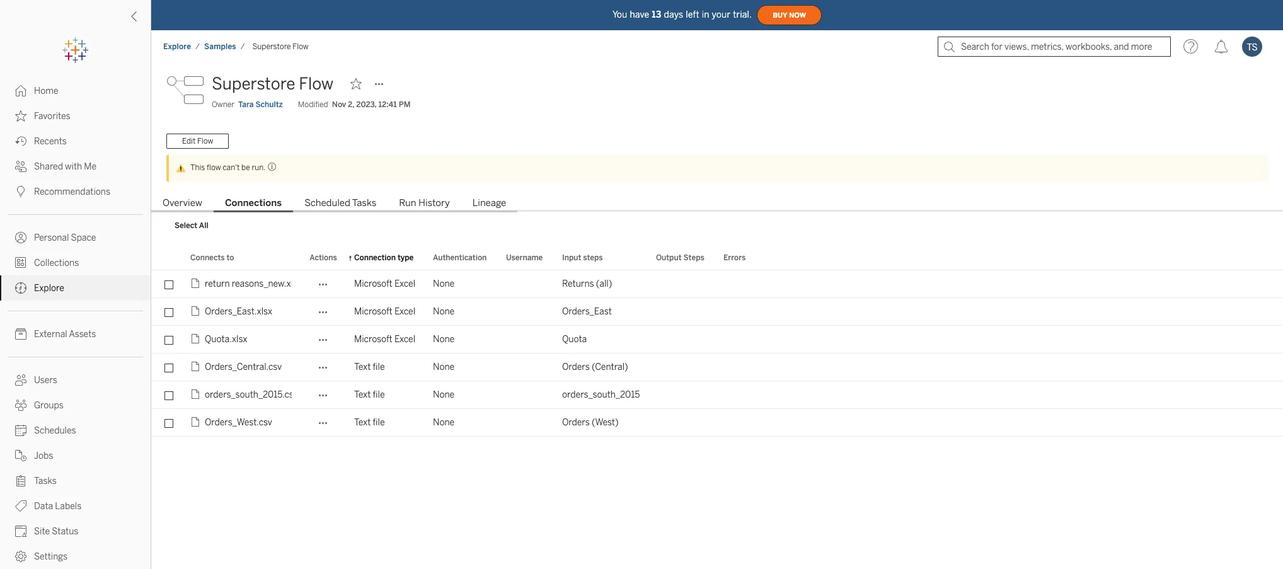 Task type: describe. For each thing, give the bounding box(es) containing it.
users
[[34, 375, 57, 386]]

scheduled tasks
[[305, 197, 377, 209]]

external assets link
[[0, 322, 151, 347]]

external assets
[[34, 329, 96, 340]]

favorites link
[[0, 103, 151, 129]]

samples
[[204, 42, 236, 51]]

connects
[[190, 253, 225, 262]]

in
[[702, 9, 710, 20]]

file (text file) image for orders_west.csv
[[190, 417, 205, 429]]

errors
[[724, 253, 746, 262]]

owner tara schultz
[[212, 100, 283, 109]]

pm
[[399, 100, 411, 109]]

quota
[[562, 334, 587, 345]]

file for orders_central.csv
[[373, 362, 385, 373]]

orders_central.csv
[[205, 362, 282, 373]]

me
[[84, 161, 97, 172]]

orders_south_2015
[[562, 390, 640, 400]]

orders_east.xlsx
[[205, 306, 272, 317]]

(all)
[[596, 279, 612, 289]]

text file for orders_south_2015.csv
[[354, 390, 385, 400]]

site
[[34, 526, 50, 537]]

labels
[[55, 501, 82, 512]]

microsoft excel for quota.xlsx
[[354, 334, 415, 345]]

settings
[[34, 552, 68, 562]]

type
[[398, 253, 414, 262]]

none for orders (west)
[[433, 417, 455, 428]]

buy now
[[773, 11, 806, 19]]

tasks inside main navigation. press the up and down arrow keys to access links. element
[[34, 476, 57, 487]]

row containing orders_central.csv
[[151, 354, 1284, 381]]

shared
[[34, 161, 63, 172]]

external
[[34, 329, 67, 340]]

input
[[562, 253, 581, 262]]

data labels
[[34, 501, 82, 512]]

microsoft for quota.xlsx
[[354, 334, 393, 345]]

groups link
[[0, 393, 151, 418]]

tasks link
[[0, 468, 151, 494]]

superstore flow main content
[[151, 63, 1284, 569]]

row containing orders_west.csv
[[151, 409, 1284, 437]]

grid containing return reasons_new.xlsx
[[151, 246, 1284, 569]]

orders (west)
[[562, 417, 619, 428]]

recents link
[[0, 129, 151, 154]]

authentication
[[433, 253, 487, 262]]

navigation panel element
[[0, 38, 151, 569]]

jobs link
[[0, 443, 151, 468]]

settings link
[[0, 544, 151, 569]]

space
[[71, 233, 96, 243]]

orders_east
[[562, 306, 612, 317]]

buy
[[773, 11, 788, 19]]

can't
[[223, 163, 240, 172]]

1 horizontal spatial explore link
[[163, 42, 192, 52]]

schedules link
[[0, 418, 151, 443]]

row group containing return reasons_new.xlsx
[[151, 270, 1284, 437]]

2,
[[348, 100, 354, 109]]

days
[[664, 9, 684, 20]]

assets
[[69, 329, 96, 340]]

modified nov 2, 2023, 12:41 pm
[[298, 100, 411, 109]]

you have 13 days left in your trial.
[[613, 9, 752, 20]]

text for orders_south_2015.csv
[[354, 390, 371, 400]]

trial.
[[733, 9, 752, 20]]

orders (central)
[[562, 362, 628, 373]]

flow
[[207, 163, 221, 172]]

edit flow button
[[166, 134, 229, 149]]

excel for orders_east.xlsx
[[395, 306, 415, 317]]

users link
[[0, 368, 151, 393]]

connection
[[354, 253, 396, 262]]

superstore flow inside "main content"
[[212, 74, 334, 94]]

modified
[[298, 100, 328, 109]]

none for returns (all)
[[433, 279, 455, 289]]

status
[[52, 526, 78, 537]]

Search for views, metrics, workbooks, and more text field
[[938, 37, 1171, 57]]

connects to
[[190, 253, 234, 262]]

file for orders_south_2015.csv
[[373, 390, 385, 400]]

tara
[[238, 100, 254, 109]]

recommendations link
[[0, 179, 151, 204]]

schedules
[[34, 426, 76, 436]]

this flow can't be run.
[[190, 163, 266, 172]]

with
[[65, 161, 82, 172]]

select all
[[175, 221, 208, 230]]

file (text file) image for orders_central.csv
[[190, 361, 205, 374]]

microsoft excel for return reasons_new.xlsx
[[354, 279, 415, 289]]

2023,
[[356, 100, 377, 109]]

none for orders_east
[[433, 306, 455, 317]]

history
[[419, 197, 450, 209]]

return reasons_new.xlsx
[[205, 279, 302, 289]]

actions
[[310, 253, 337, 262]]



Task type: vqa. For each thing, say whether or not it's contained in the screenshot.


Task type: locate. For each thing, give the bounding box(es) containing it.
/ right samples link
[[241, 42, 245, 51]]

2 file from the top
[[373, 390, 385, 400]]

owner
[[212, 100, 235, 109]]

scheduled
[[305, 197, 350, 209]]

0 horizontal spatial explore
[[34, 283, 64, 294]]

2 file (microsoft excel) image from the top
[[190, 333, 205, 346]]

1 orders from the top
[[562, 362, 590, 373]]

2 excel from the top
[[395, 306, 415, 317]]

1 microsoft from the top
[[354, 279, 393, 289]]

steps
[[684, 253, 705, 262]]

1 vertical spatial microsoft
[[354, 306, 393, 317]]

1 excel from the top
[[395, 279, 415, 289]]

6 row from the top
[[151, 409, 1284, 437]]

file (microsoft excel) image for quota.xlsx
[[190, 333, 205, 346]]

steps
[[583, 253, 603, 262]]

0 vertical spatial file (text file) image
[[190, 361, 205, 374]]

you
[[613, 9, 628, 20]]

5 none from the top
[[433, 390, 455, 400]]

output
[[656, 253, 682, 262]]

1 row from the top
[[151, 270, 1284, 298]]

3 file from the top
[[373, 417, 385, 428]]

lineage
[[473, 197, 506, 209]]

superstore flow element
[[249, 42, 313, 51]]

edit flow
[[182, 137, 213, 146]]

site status
[[34, 526, 78, 537]]

1 vertical spatial superstore
[[212, 74, 295, 94]]

flow run requirements:
the flow must have at least one output step. image
[[266, 162, 277, 171]]

1 text file from the top
[[354, 362, 385, 373]]

text for orders_central.csv
[[354, 362, 371, 373]]

3 text from the top
[[354, 417, 371, 428]]

select all button
[[166, 218, 217, 233]]

to
[[227, 253, 234, 262]]

microsoft for return reasons_new.xlsx
[[354, 279, 393, 289]]

1 file from the top
[[373, 362, 385, 373]]

flow image
[[166, 71, 204, 109]]

1 vertical spatial explore
[[34, 283, 64, 294]]

1 vertical spatial orders
[[562, 417, 590, 428]]

flow for superstore flow element
[[293, 42, 309, 51]]

explore link left samples link
[[163, 42, 192, 52]]

1 microsoft excel from the top
[[354, 279, 415, 289]]

2 vertical spatial file
[[373, 417, 385, 428]]

explore / samples /
[[163, 42, 245, 51]]

none for orders (central)
[[433, 362, 455, 373]]

file (text file) image down quota.xlsx
[[190, 361, 205, 374]]

2 vertical spatial excel
[[395, 334, 415, 345]]

tasks
[[352, 197, 377, 209], [34, 476, 57, 487]]

1 file (microsoft excel) image from the top
[[190, 278, 205, 291]]

5 row from the top
[[151, 381, 1284, 409]]

2 microsoft from the top
[[354, 306, 393, 317]]

2 file (text file) image from the top
[[190, 389, 205, 402]]

3 text file from the top
[[354, 417, 385, 428]]

/
[[196, 42, 200, 51], [241, 42, 245, 51]]

1 vertical spatial explore link
[[0, 275, 151, 301]]

connections
[[225, 197, 282, 209]]

/ left samples link
[[196, 42, 200, 51]]

0 vertical spatial superstore flow
[[253, 42, 309, 51]]

your
[[712, 9, 731, 20]]

0 vertical spatial tasks
[[352, 197, 377, 209]]

file for orders_west.csv
[[373, 417, 385, 428]]

left
[[686, 9, 700, 20]]

row containing return reasons_new.xlsx
[[151, 270, 1284, 298]]

select
[[175, 221, 197, 230]]

12:41
[[379, 100, 397, 109]]

samples link
[[204, 42, 237, 52]]

3 excel from the top
[[395, 334, 415, 345]]

sub-spaces tab list
[[151, 196, 1284, 212]]

6 none from the top
[[433, 417, 455, 428]]

data
[[34, 501, 53, 512]]

0 vertical spatial text file
[[354, 362, 385, 373]]

have
[[630, 9, 650, 20]]

0 horizontal spatial tasks
[[34, 476, 57, 487]]

none for orders_south_2015
[[433, 390, 455, 400]]

3 none from the top
[[433, 334, 455, 345]]

excel for quota.xlsx
[[395, 334, 415, 345]]

1 vertical spatial text
[[354, 390, 371, 400]]

1 vertical spatial text file
[[354, 390, 385, 400]]

excel
[[395, 279, 415, 289], [395, 306, 415, 317], [395, 334, 415, 345]]

data labels link
[[0, 494, 151, 519]]

0 vertical spatial file (microsoft excel) image
[[190, 278, 205, 291]]

superstore up owner tara schultz
[[212, 74, 295, 94]]

explore for explore
[[34, 283, 64, 294]]

file (microsoft excel) image
[[190, 306, 205, 318]]

2 vertical spatial microsoft excel
[[354, 334, 415, 345]]

file (text file) image down orders_south_2015.csv
[[190, 417, 205, 429]]

0 vertical spatial explore
[[163, 42, 191, 51]]

13
[[652, 9, 662, 20]]

file
[[373, 362, 385, 373], [373, 390, 385, 400], [373, 417, 385, 428]]

superstore
[[253, 42, 291, 51], [212, 74, 295, 94]]

explore inside main navigation. press the up and down arrow keys to access links. element
[[34, 283, 64, 294]]

file (microsoft excel) image down file (microsoft excel) icon
[[190, 333, 205, 346]]

file (text file) image
[[190, 361, 205, 374], [190, 389, 205, 402], [190, 417, 205, 429]]

orders
[[562, 362, 590, 373], [562, 417, 590, 428]]

none for quota
[[433, 334, 455, 345]]

grid
[[151, 246, 1284, 569]]

microsoft
[[354, 279, 393, 289], [354, 306, 393, 317], [354, 334, 393, 345]]

orders_west.csv
[[205, 417, 272, 428]]

explore link down collections
[[0, 275, 151, 301]]

0 vertical spatial superstore
[[253, 42, 291, 51]]

explore left samples link
[[163, 42, 191, 51]]

4 none from the top
[[433, 362, 455, 373]]

0 vertical spatial orders
[[562, 362, 590, 373]]

microsoft for orders_east.xlsx
[[354, 306, 393, 317]]

3 file (text file) image from the top
[[190, 417, 205, 429]]

tara schultz link
[[238, 99, 283, 110]]

returns
[[562, 279, 594, 289]]

2 orders from the top
[[562, 417, 590, 428]]

row containing orders_east.xlsx
[[151, 298, 1284, 326]]

run
[[399, 197, 416, 209]]

orders down quota
[[562, 362, 590, 373]]

orders_south_2015.csv
[[205, 390, 298, 400]]

superstore right samples link
[[253, 42, 291, 51]]

1 none from the top
[[433, 279, 455, 289]]

text file for orders_central.csv
[[354, 362, 385, 373]]

personal space link
[[0, 225, 151, 250]]

1 horizontal spatial /
[[241, 42, 245, 51]]

input steps
[[562, 253, 603, 262]]

1 vertical spatial microsoft excel
[[354, 306, 415, 317]]

row containing quota.xlsx
[[151, 326, 1284, 354]]

site status link
[[0, 519, 151, 544]]

2 microsoft excel from the top
[[354, 306, 415, 317]]

1 vertical spatial superstore flow
[[212, 74, 334, 94]]

1 horizontal spatial tasks
[[352, 197, 377, 209]]

overview
[[163, 197, 202, 209]]

1 file (text file) image from the top
[[190, 361, 205, 374]]

0 vertical spatial microsoft excel
[[354, 279, 415, 289]]

0 vertical spatial microsoft
[[354, 279, 393, 289]]

flow
[[293, 42, 309, 51], [299, 74, 334, 94], [197, 137, 213, 146]]

recommendations
[[34, 187, 110, 197]]

home link
[[0, 78, 151, 103]]

2 row from the top
[[151, 298, 1284, 326]]

1 vertical spatial file (text file) image
[[190, 389, 205, 402]]

tasks right scheduled
[[352, 197, 377, 209]]

collections link
[[0, 250, 151, 275]]

run.
[[252, 163, 266, 172]]

0 vertical spatial text
[[354, 362, 371, 373]]

be
[[241, 163, 250, 172]]

text file for orders_west.csv
[[354, 417, 385, 428]]

row containing orders_south_2015.csv
[[151, 381, 1284, 409]]

(central)
[[592, 362, 628, 373]]

2 none from the top
[[433, 306, 455, 317]]

1 vertical spatial file (microsoft excel) image
[[190, 333, 205, 346]]

main navigation. press the up and down arrow keys to access links. element
[[0, 78, 151, 569]]

microsoft excel for orders_east.xlsx
[[354, 306, 415, 317]]

2 vertical spatial file (text file) image
[[190, 417, 205, 429]]

2 vertical spatial text
[[354, 417, 371, 428]]

return
[[205, 279, 230, 289]]

2 text from the top
[[354, 390, 371, 400]]

file (microsoft excel) image for return reasons_new.xlsx
[[190, 278, 205, 291]]

text for orders_west.csv
[[354, 417, 371, 428]]

recents
[[34, 136, 67, 147]]

file (text file) image up orders_west.csv
[[190, 389, 205, 402]]

3 microsoft from the top
[[354, 334, 393, 345]]

(west)
[[592, 417, 619, 428]]

superstore inside "main content"
[[212, 74, 295, 94]]

orders for orders (central)
[[562, 362, 590, 373]]

shared with me link
[[0, 154, 151, 179]]

explore for explore / samples /
[[163, 42, 191, 51]]

orders for orders (west)
[[562, 417, 590, 428]]

1 vertical spatial excel
[[395, 306, 415, 317]]

home
[[34, 86, 58, 96]]

username
[[506, 253, 543, 262]]

3 microsoft excel from the top
[[354, 334, 415, 345]]

text
[[354, 362, 371, 373], [354, 390, 371, 400], [354, 417, 371, 428]]

flow for edit flow 'button'
[[197, 137, 213, 146]]

quota.xlsx
[[205, 334, 247, 345]]

reasons_new.xlsx
[[232, 279, 302, 289]]

file (microsoft excel) image up file (microsoft excel) icon
[[190, 278, 205, 291]]

run history
[[399, 197, 450, 209]]

flow inside edit flow 'button'
[[197, 137, 213, 146]]

output steps
[[656, 253, 705, 262]]

1 vertical spatial flow
[[299, 74, 334, 94]]

file (text file) image for orders_south_2015.csv
[[190, 389, 205, 402]]

orders left (west)
[[562, 417, 590, 428]]

groups
[[34, 400, 64, 411]]

0 vertical spatial file
[[373, 362, 385, 373]]

0 vertical spatial explore link
[[163, 42, 192, 52]]

nov
[[332, 100, 346, 109]]

1 horizontal spatial explore
[[163, 42, 191, 51]]

schultz
[[256, 100, 283, 109]]

tasks inside sub-spaces tab list
[[352, 197, 377, 209]]

microsoft excel
[[354, 279, 415, 289], [354, 306, 415, 317], [354, 334, 415, 345]]

0 horizontal spatial /
[[196, 42, 200, 51]]

tasks down jobs
[[34, 476, 57, 487]]

0 horizontal spatial explore link
[[0, 275, 151, 301]]

2 vertical spatial microsoft
[[354, 334, 393, 345]]

2 / from the left
[[241, 42, 245, 51]]

2 text file from the top
[[354, 390, 385, 400]]

cell
[[499, 270, 555, 298], [649, 270, 716, 298], [716, 270, 758, 298], [499, 298, 555, 326], [649, 298, 716, 326], [716, 298, 758, 326], [499, 326, 555, 354], [649, 326, 716, 354], [716, 326, 758, 354], [499, 354, 555, 381], [649, 354, 716, 381], [716, 354, 758, 381], [499, 381, 555, 409], [649, 381, 716, 409], [716, 381, 758, 409], [499, 409, 555, 437], [649, 409, 716, 437], [716, 409, 758, 437]]

3 row from the top
[[151, 326, 1284, 354]]

jobs
[[34, 451, 53, 461]]

2 vertical spatial flow
[[197, 137, 213, 146]]

file (microsoft excel) image
[[190, 278, 205, 291], [190, 333, 205, 346]]

1 vertical spatial tasks
[[34, 476, 57, 487]]

4 row from the top
[[151, 354, 1284, 381]]

explore down collections
[[34, 283, 64, 294]]

excel for return reasons_new.xlsx
[[395, 279, 415, 289]]

connection type
[[354, 253, 414, 262]]

all
[[199, 221, 208, 230]]

0 vertical spatial flow
[[293, 42, 309, 51]]

1 vertical spatial file
[[373, 390, 385, 400]]

2 vertical spatial text file
[[354, 417, 385, 428]]

1 text from the top
[[354, 362, 371, 373]]

0 vertical spatial excel
[[395, 279, 415, 289]]

row group
[[151, 270, 1284, 437]]

1 / from the left
[[196, 42, 200, 51]]

personal space
[[34, 233, 96, 243]]

row
[[151, 270, 1284, 298], [151, 298, 1284, 326], [151, 326, 1284, 354], [151, 354, 1284, 381], [151, 381, 1284, 409], [151, 409, 1284, 437]]



